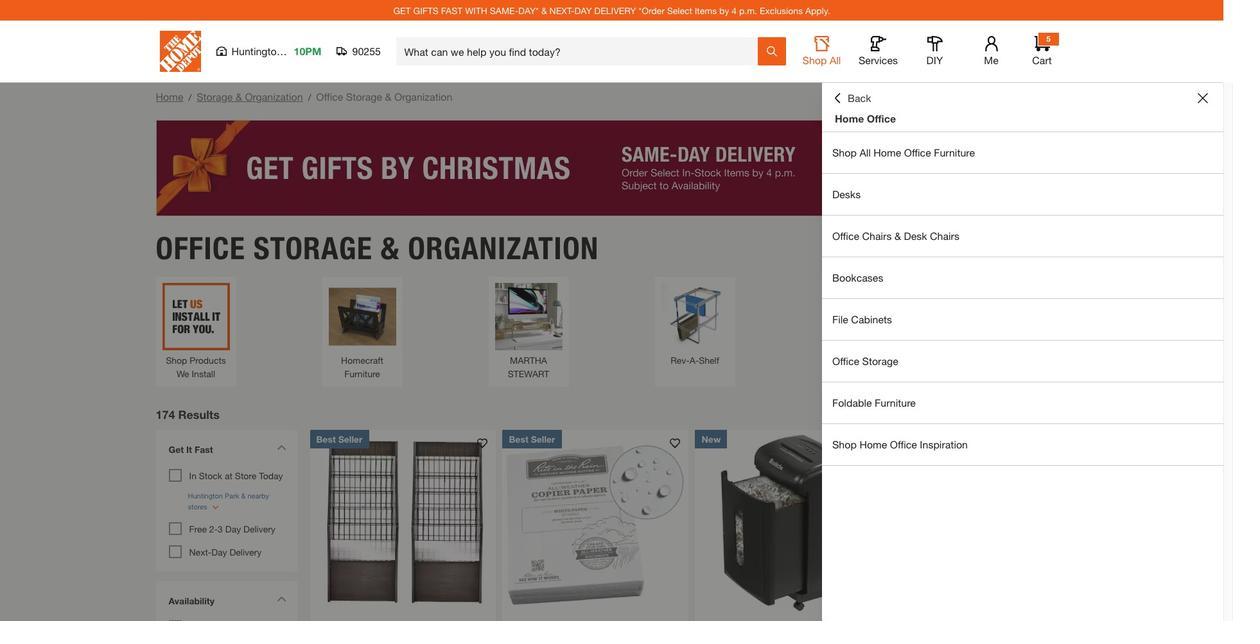 Task type: locate. For each thing, give the bounding box(es) containing it.
1 seller from the left
[[338, 434, 363, 445]]

0 horizontal spatial furniture
[[344, 368, 380, 379]]

0 horizontal spatial all
[[830, 54, 841, 66]]

rev-a-shelf
[[671, 355, 719, 366]]

day down 3 at left bottom
[[211, 547, 227, 558]]

2 best from the left
[[509, 434, 528, 445]]

1 best from the left
[[316, 434, 336, 445]]

foldable furniture
[[832, 397, 916, 409]]

delivery right 3 at left bottom
[[243, 524, 275, 535]]

1 horizontal spatial /
[[308, 92, 311, 103]]

day
[[225, 524, 241, 535], [211, 547, 227, 558]]

1 horizontal spatial best seller
[[509, 434, 555, 445]]

shop all
[[803, 54, 841, 66]]

feedback link image
[[1216, 217, 1233, 286]]

/
[[188, 92, 191, 103], [308, 92, 311, 103]]

storage & organization link
[[197, 91, 303, 103]]

shop all button
[[801, 36, 842, 67]]

services
[[859, 54, 898, 66]]

delivery down free 2-3 day delivery link
[[230, 547, 262, 558]]

wall mounted image
[[828, 283, 895, 350]]

shelf
[[699, 355, 719, 366]]

menu
[[822, 132, 1224, 466]]

storage
[[197, 91, 233, 103], [346, 91, 382, 103], [254, 230, 373, 267], [862, 355, 898, 367]]

store
[[235, 470, 256, 481]]

organization
[[245, 91, 303, 103], [394, 91, 452, 103], [408, 230, 599, 267]]

chairs right desk
[[930, 230, 960, 242]]

products
[[190, 355, 226, 366]]

home down back button
[[835, 112, 864, 125]]

shop home office inspiration
[[832, 439, 968, 451]]

2 vertical spatial furniture
[[875, 397, 916, 409]]

0 vertical spatial furniture
[[934, 146, 975, 159]]

shop down apply.
[[803, 54, 827, 66]]

home
[[156, 91, 183, 103], [835, 112, 864, 125], [874, 146, 901, 159], [860, 439, 887, 451]]

furniture for foldable furniture
[[875, 397, 916, 409]]

10pm
[[294, 45, 321, 57]]

0 horizontal spatial chairs
[[862, 230, 892, 242]]

get
[[393, 5, 411, 16]]

& inside office chairs & desk chairs 'link'
[[895, 230, 901, 242]]

shop down home office
[[832, 146, 857, 159]]

best seller
[[316, 434, 363, 445], [509, 434, 555, 445]]

1 vertical spatial furniture
[[344, 368, 380, 379]]

it
[[186, 444, 192, 455]]

174 results
[[156, 408, 220, 422]]

by
[[719, 5, 729, 16]]

home inside "link"
[[874, 146, 901, 159]]

shop
[[803, 54, 827, 66], [832, 146, 857, 159], [166, 355, 187, 366], [832, 439, 857, 451]]

/ down 10pm
[[308, 92, 311, 103]]

bookcases
[[832, 272, 883, 284]]

174
[[156, 408, 175, 422]]

0 vertical spatial delivery
[[243, 524, 275, 535]]

furniture
[[934, 146, 975, 159], [344, 368, 380, 379], [875, 397, 916, 409]]

0 horizontal spatial /
[[188, 92, 191, 103]]

0 vertical spatial day
[[225, 524, 241, 535]]

all for shop all
[[830, 54, 841, 66]]

homecraft furniture
[[341, 355, 383, 379]]

1 horizontal spatial all
[[860, 146, 871, 159]]

2 horizontal spatial furniture
[[934, 146, 975, 159]]

0 vertical spatial all
[[830, 54, 841, 66]]

cx8 crosscut shredder image
[[888, 430, 1074, 616]]

next-day delivery
[[189, 547, 262, 558]]

office supplies image
[[994, 283, 1061, 350]]

&
[[541, 5, 547, 16], [236, 91, 242, 103], [385, 91, 392, 103], [381, 230, 400, 267], [895, 230, 901, 242]]

shop for shop all home office furniture
[[832, 146, 857, 159]]

shop inside "link"
[[832, 146, 857, 159]]

huntington
[[232, 45, 282, 57]]

homecraft furniture image
[[329, 283, 396, 350]]

all down home office
[[860, 146, 871, 159]]

furniture inside homecraft furniture
[[344, 368, 380, 379]]

/ right home link
[[188, 92, 191, 103]]

office
[[316, 91, 343, 103], [867, 112, 896, 125], [904, 146, 931, 159], [156, 230, 245, 267], [832, 230, 859, 242], [832, 355, 859, 367], [890, 439, 917, 451]]

1 vertical spatial all
[[860, 146, 871, 159]]

martha stewart image
[[495, 283, 562, 350]]

2 / from the left
[[308, 92, 311, 103]]

free 2-3 day delivery
[[189, 524, 275, 535]]

all
[[830, 54, 841, 66], [860, 146, 871, 159]]

1 chairs from the left
[[862, 230, 892, 242]]

availability link
[[162, 588, 291, 618]]

drawer close image
[[1198, 93, 1208, 103]]

availability
[[169, 596, 215, 607]]

shop inside shop products we install
[[166, 355, 187, 366]]

0 horizontal spatial best seller
[[316, 434, 363, 445]]

2 chairs from the left
[[930, 230, 960, 242]]

select
[[667, 5, 692, 16]]

3
[[218, 524, 223, 535]]

shop down foldable
[[832, 439, 857, 451]]

seller for wooden free standing 6-tier display literature brochure magazine rack in black (2-pack) "image"
[[338, 434, 363, 445]]

furniture inside "link"
[[934, 146, 975, 159]]

2 best seller from the left
[[509, 434, 555, 445]]

exclusions
[[760, 5, 803, 16]]

day right 3 at left bottom
[[225, 524, 241, 535]]

all up back button
[[830, 54, 841, 66]]

in stock at store today
[[189, 470, 283, 481]]

shop for shop all
[[803, 54, 827, 66]]

all inside button
[[830, 54, 841, 66]]

rev-a-shelf link
[[661, 283, 729, 367]]

desks link
[[822, 174, 1224, 215]]

file
[[832, 313, 848, 326]]

chairs left desk
[[862, 230, 892, 242]]

delivery
[[243, 524, 275, 535], [230, 547, 262, 558]]

best for wooden free standing 6-tier display literature brochure magazine rack in black (2-pack) "image"
[[316, 434, 336, 445]]

seller
[[338, 434, 363, 445], [531, 434, 555, 445]]

furniture for homecraft furniture
[[344, 368, 380, 379]]

home link
[[156, 91, 183, 103]]

0 horizontal spatial best
[[316, 434, 336, 445]]

today
[[259, 470, 283, 481]]

home down home office
[[874, 146, 901, 159]]

home down 'foldable furniture' on the bottom of the page
[[860, 439, 887, 451]]

file cabinets
[[832, 313, 892, 326]]

1 best seller from the left
[[316, 434, 363, 445]]

1 horizontal spatial seller
[[531, 434, 555, 445]]

get gifts fast with same-day* & next-day delivery *order select items by 4 p.m. exclusions apply.
[[393, 5, 830, 16]]

best for the all-weather 8-1/2 in. x 11 in. 20 lbs. bulk copier paper, white (500-sheet pack) image
[[509, 434, 528, 445]]

all inside "link"
[[860, 146, 871, 159]]

me
[[984, 54, 999, 66]]

0 horizontal spatial seller
[[338, 434, 363, 445]]

office storage link
[[822, 341, 1224, 382]]

all for shop all home office furniture
[[860, 146, 871, 159]]

apply.
[[805, 5, 830, 16]]

1 horizontal spatial chairs
[[930, 230, 960, 242]]

cart 5
[[1032, 34, 1052, 66]]

install
[[192, 368, 215, 379]]

wall mounted link
[[828, 283, 895, 367]]

2 seller from the left
[[531, 434, 555, 445]]

best
[[316, 434, 336, 445], [509, 434, 528, 445]]

get it fast
[[169, 444, 213, 455]]

1 horizontal spatial best
[[509, 434, 528, 445]]

shop up 'we'
[[166, 355, 187, 366]]

1 horizontal spatial furniture
[[875, 397, 916, 409]]

bookcases link
[[822, 258, 1224, 299]]

shop inside button
[[803, 54, 827, 66]]

stewart
[[508, 368, 549, 379]]

foldable furniture link
[[822, 383, 1224, 424]]



Task type: describe. For each thing, give the bounding box(es) containing it.
office storage
[[832, 355, 898, 367]]

next-day delivery link
[[189, 547, 262, 558]]

home down the home depot logo
[[156, 91, 183, 103]]

at
[[225, 470, 232, 481]]

office chairs & desk chairs link
[[822, 216, 1224, 257]]

homecraft
[[341, 355, 383, 366]]

foldable
[[832, 397, 872, 409]]

martha stewart
[[508, 355, 549, 379]]

desk
[[904, 230, 927, 242]]

p.m.
[[739, 5, 757, 16]]

shop home office inspiration link
[[822, 425, 1224, 466]]

day*
[[518, 5, 539, 16]]

diy
[[927, 54, 943, 66]]

best seller for wooden free standing 6-tier display literature brochure magazine rack in black (2-pack) "image"
[[316, 434, 363, 445]]

menu containing shop all home office furniture
[[822, 132, 1224, 466]]

90255 button
[[337, 45, 381, 58]]

we
[[177, 368, 189, 379]]

huntington park
[[232, 45, 306, 57]]

home / storage & organization / office storage & organization
[[156, 91, 452, 103]]

rev a shelf image
[[661, 283, 729, 350]]

1 / from the left
[[188, 92, 191, 103]]

90255
[[352, 45, 381, 57]]

office inside 'link'
[[832, 230, 859, 242]]

park
[[285, 45, 306, 57]]

wall
[[834, 355, 850, 366]]

with
[[465, 5, 487, 16]]

shop products we install
[[166, 355, 226, 379]]

day
[[575, 5, 592, 16]]

next-
[[189, 547, 211, 558]]

inspiration
[[920, 439, 968, 451]]

diy button
[[914, 36, 955, 67]]

seller for the all-weather 8-1/2 in. x 11 in. 20 lbs. bulk copier paper, white (500-sheet pack) image
[[531, 434, 555, 445]]

martha stewart link
[[495, 283, 562, 381]]

2-
[[209, 524, 218, 535]]

office inside "link"
[[904, 146, 931, 159]]

fast
[[195, 444, 213, 455]]

*order
[[639, 5, 665, 16]]

office storage & organization
[[156, 230, 599, 267]]

martha
[[510, 355, 547, 366]]

shop all home office furniture link
[[822, 132, 1224, 173]]

homecraft furniture link
[[329, 283, 396, 381]]

home office
[[835, 112, 896, 125]]

5
[[1046, 34, 1051, 44]]

delivery
[[594, 5, 636, 16]]

me button
[[971, 36, 1012, 67]]

file cabinets link
[[822, 299, 1224, 340]]

mounted
[[853, 355, 889, 366]]

wall mounted
[[834, 355, 889, 366]]

in stock at store today link
[[189, 470, 283, 481]]

stock
[[199, 470, 222, 481]]

1 vertical spatial day
[[211, 547, 227, 558]]

shop for shop products we install
[[166, 355, 187, 366]]

the home depot logo image
[[160, 31, 201, 72]]

back
[[848, 92, 871, 104]]

all-weather 8-1/2 in. x 11 in. 20 lbs. bulk copier paper, white (500-sheet pack) image
[[503, 430, 689, 616]]

in
[[189, 470, 196, 481]]

items
[[695, 5, 717, 16]]

4
[[732, 5, 737, 16]]

shop products we install image
[[162, 283, 230, 350]]

rev-
[[671, 355, 690, 366]]

wooden free standing 6-tier display literature brochure magazine rack in black (2-pack) image
[[310, 430, 496, 616]]

new
[[702, 434, 721, 445]]

desks
[[832, 188, 861, 200]]

fast
[[441, 5, 463, 16]]

gifts
[[413, 5, 439, 16]]

a-
[[690, 355, 699, 366]]

free 2-3 day delivery link
[[189, 524, 275, 535]]

next-
[[550, 5, 575, 16]]

cabinets
[[851, 313, 892, 326]]

cart
[[1032, 54, 1052, 66]]

shop for shop home office inspiration
[[832, 439, 857, 451]]

results
[[178, 408, 220, 422]]

free
[[189, 524, 207, 535]]

shop all home office furniture
[[832, 146, 975, 159]]

get it fast link
[[162, 436, 291, 466]]

1 vertical spatial delivery
[[230, 547, 262, 558]]

services button
[[858, 36, 899, 67]]

30 l/7.9 gal. paper shredder cross cut document shredder for credit card/cd/junk mail shredder for office home image
[[695, 430, 881, 616]]

best seller for the all-weather 8-1/2 in. x 11 in. 20 lbs. bulk copier paper, white (500-sheet pack) image
[[509, 434, 555, 445]]

office chairs & desk chairs
[[832, 230, 960, 242]]

same-
[[490, 5, 518, 16]]

back button
[[832, 92, 871, 105]]

get
[[169, 444, 184, 455]]

sponsored banner image
[[156, 120, 1068, 216]]

What can we help you find today? search field
[[404, 38, 757, 65]]



Task type: vqa. For each thing, say whether or not it's contained in the screenshot.
bottommost Delivery
yes



